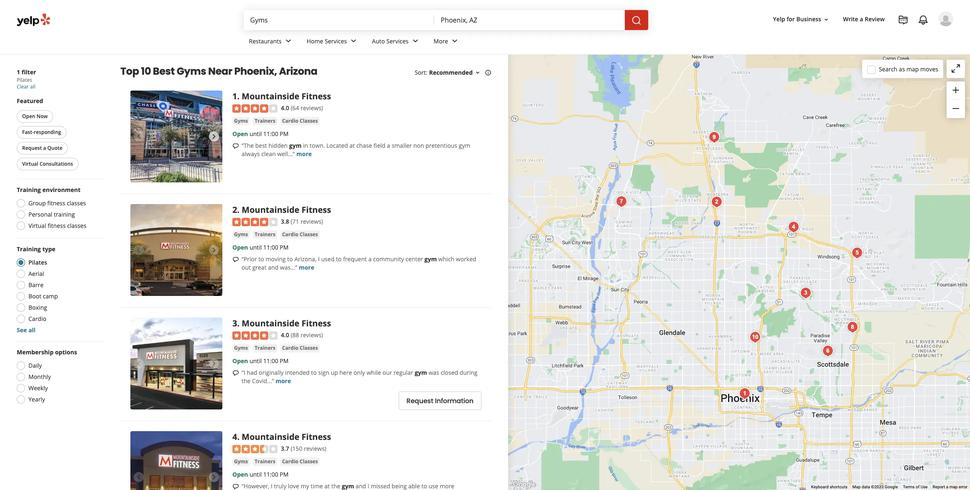 Task type: locate. For each thing, give the bounding box(es) containing it.
gyms button up "the
[[232, 117, 250, 126]]

4 fitness from the top
[[302, 432, 331, 443]]

all right see
[[28, 327, 36, 334]]

youfit gyms image
[[747, 329, 764, 346]]

0 horizontal spatial 24 chevron down v2 image
[[349, 36, 359, 46]]

cardio for 4 . mountainside fitness
[[282, 459, 299, 466]]

mountainside fitness link
[[242, 91, 331, 102], [242, 204, 331, 216], [242, 318, 331, 329], [242, 432, 331, 443]]

mountainside up 3.8
[[242, 204, 300, 216]]

16 speech v2 image left "prior at bottom
[[232, 257, 239, 264]]

1 for 1 . mountainside fitness
[[232, 91, 237, 102]]

4 open until 11:00 pm from the top
[[232, 471, 289, 479]]

option group containing training environment
[[14, 186, 104, 233]]

3 open until 11:00 pm from the top
[[232, 358, 289, 366]]

more
[[296, 150, 312, 158], [299, 264, 314, 272], [276, 378, 291, 386]]

3 until from the top
[[250, 358, 262, 366]]

mountainside for 2
[[242, 204, 300, 216]]

0 vertical spatial training
[[17, 186, 41, 194]]

more for 3 . mountainside fitness
[[276, 378, 291, 386]]

open for 2
[[232, 244, 248, 252]]

trainers link down the 3.7 star rating image
[[253, 458, 277, 467]]

2 next image from the top
[[209, 473, 219, 483]]

trainers link for 2
[[253, 231, 277, 239]]

4.0 left (88
[[281, 332, 289, 340]]

2 4 star rating image from the top
[[232, 332, 278, 341]]

4 pm from the top
[[280, 471, 289, 479]]

24 chevron down v2 image inside restaurants link
[[283, 36, 293, 46]]

3 classes from the top
[[300, 345, 318, 352]]

1 horizontal spatial 24 chevron down v2 image
[[450, 36, 460, 46]]

google image
[[511, 480, 538, 491]]

4 11:00 from the top
[[263, 471, 278, 479]]

pretentious
[[426, 142, 457, 150]]

3 fitness from the top
[[302, 318, 331, 329]]

3 mountainside from the top
[[242, 318, 300, 329]]

1 vertical spatial more link
[[299, 264, 314, 272]]

trainers link
[[253, 117, 277, 126], [253, 231, 277, 239], [253, 345, 277, 353], [253, 458, 277, 467]]

map region
[[481, 0, 970, 491]]

4 cardio classes link from the top
[[281, 458, 320, 467]]

trainers button up originally
[[253, 345, 277, 353]]

gyms link down the 3.7 star rating image
[[232, 458, 250, 467]]

more link down originally
[[276, 378, 291, 386]]

0 vertical spatial option group
[[14, 186, 104, 233]]

16 speech v2 image
[[232, 257, 239, 264], [232, 371, 239, 377]]

16 chevron down v2 image inside yelp for business button
[[823, 16, 830, 23]]

10
[[141, 64, 151, 78]]

1 vertical spatial 16 speech v2 image
[[232, 371, 239, 377]]

mountainside fitness link up '3.7'
[[242, 432, 331, 443]]

(88
[[291, 332, 299, 340]]

a for report a map error
[[947, 485, 949, 490]]

cardio classes link
[[281, 117, 320, 126], [281, 231, 320, 239], [281, 345, 320, 353], [281, 458, 320, 467]]

reviews) for 1 . mountainside fitness
[[301, 104, 323, 112]]

16 info v2 image
[[485, 69, 492, 76]]

4 trainers link from the top
[[253, 458, 277, 467]]

11:00 up moving
[[263, 244, 278, 252]]

virtual down request a quote button
[[22, 161, 38, 168]]

cardio down (71
[[282, 231, 299, 238]]

1 next image from the top
[[209, 132, 219, 142]]

cardio classes button for 2 . mountainside fitness
[[281, 231, 320, 239]]

reviews) right (64
[[301, 104, 323, 112]]

open up "i
[[232, 358, 248, 366]]

1 horizontal spatial map
[[950, 485, 958, 490]]

a right report
[[947, 485, 949, 490]]

3 11:00 from the top
[[263, 358, 278, 366]]

services right home
[[325, 37, 347, 45]]

to up the was..." at bottom left
[[287, 256, 293, 264]]

mountainside up (88
[[242, 318, 300, 329]]

classes for 4 . mountainside fitness
[[300, 459, 318, 466]]

mountainside fitness image for 2 . mountainside fitness
[[130, 204, 222, 296]]

next image
[[209, 132, 219, 142], [209, 473, 219, 483]]

to left sign
[[311, 369, 317, 377]]

1 classes from the top
[[300, 118, 318, 125]]

4 star rating image
[[232, 105, 278, 113], [232, 332, 278, 341]]

fitness up personal training
[[47, 199, 65, 207]]

1 horizontal spatial 24 chevron down v2 image
[[410, 36, 420, 46]]

pm
[[280, 130, 289, 138], [280, 244, 289, 252], [280, 358, 289, 366], [280, 471, 289, 479]]

yelp for business
[[773, 15, 822, 23]]

1 mountainside from the top
[[242, 91, 300, 102]]

1 vertical spatial next image
[[209, 473, 219, 483]]

gym inside in town. located at chase field a smaller non pretentious gym always clean well..."
[[459, 142, 471, 150]]

2 cardio classes link from the top
[[281, 231, 320, 239]]

intended
[[285, 369, 310, 377]]

mountainside fitness image for 4 . mountainside fitness
[[130, 432, 222, 491]]

write a review link
[[840, 12, 889, 27]]

. for 1
[[237, 91, 240, 102]]

request down fast- on the top of page
[[22, 145, 42, 152]]

options
[[55, 349, 77, 357]]

more down in
[[296, 150, 312, 158]]

4 cardio classes button from the top
[[281, 458, 320, 467]]

1 training from the top
[[17, 186, 41, 194]]

1 4 star rating image from the top
[[232, 105, 278, 113]]

0 horizontal spatial 16 chevron down v2 image
[[475, 69, 481, 76]]

24 chevron down v2 image right restaurants
[[283, 36, 293, 46]]

0 vertical spatial pilates
[[17, 77, 32, 84]]

16 speech v2 image left "i
[[232, 371, 239, 377]]

1 services from the left
[[325, 37, 347, 45]]

trainers button for 4
[[253, 458, 277, 467]]

cardio classes for 4 . mountainside fitness
[[282, 459, 318, 466]]

trainers button down the 3.7 star rating image
[[253, 458, 277, 467]]

24 chevron down v2 image right the auto services
[[410, 36, 420, 46]]

open
[[22, 113, 35, 120], [232, 130, 248, 138], [232, 244, 248, 252], [232, 358, 248, 366], [232, 471, 248, 479]]

4 until from the top
[[250, 471, 262, 479]]

2 until from the top
[[250, 244, 262, 252]]

16 chevron down v2 image
[[823, 16, 830, 23], [475, 69, 481, 76]]

open until 11:00 pm down the 3.7 star rating image
[[232, 471, 289, 479]]

pm up hidden
[[280, 130, 289, 138]]

pilates down filter at the left of the page
[[17, 77, 32, 84]]

2 services from the left
[[387, 37, 409, 45]]

1 vertical spatial 1
[[232, 91, 237, 102]]

0 vertical spatial map
[[907, 65, 919, 73]]

1 trainers link from the top
[[253, 117, 277, 126]]

filter
[[22, 68, 36, 76]]

1 horizontal spatial 1
[[232, 91, 237, 102]]

3.7 star rating image
[[232, 446, 278, 454]]

24 chevron down v2 image inside home services link
[[349, 36, 359, 46]]

home services link
[[300, 30, 365, 54]]

2 previous image from the top
[[134, 245, 144, 255]]

1 vertical spatial virtual
[[28, 222, 46, 230]]

request down was
[[407, 397, 433, 406]]

mountainside fitness image
[[130, 91, 222, 183], [130, 204, 222, 296], [849, 245, 866, 262], [130, 318, 222, 410], [130, 432, 222, 491]]

best
[[153, 64, 175, 78]]

all right clear in the top of the page
[[30, 83, 35, 90]]

cardio classes button down 4.0 (64 reviews)
[[281, 117, 320, 126]]

2 24 chevron down v2 image from the left
[[410, 36, 420, 46]]

cardio classes link for 2 . mountainside fitness
[[281, 231, 320, 239]]

0 vertical spatial request
[[22, 145, 42, 152]]

trainers up originally
[[255, 345, 276, 352]]

gym
[[289, 142, 302, 150], [459, 142, 471, 150], [425, 256, 437, 264], [415, 369, 427, 377]]

4 trainers from the top
[[255, 459, 276, 466]]

2 cardio classes from the top
[[282, 231, 318, 238]]

0 vertical spatial classes
[[67, 199, 86, 207]]

2 none field from the left
[[441, 15, 618, 25]]

request for request information
[[407, 397, 433, 406]]

3 trainers link from the top
[[253, 345, 277, 353]]

1 vertical spatial 16 chevron down v2 image
[[475, 69, 481, 76]]

projects image
[[899, 15, 909, 25]]

request inside 'button'
[[407, 397, 433, 406]]

0 vertical spatial 4 star rating image
[[232, 105, 278, 113]]

cardio classes down the (150
[[282, 459, 318, 466]]

open until 11:00 pm up had
[[232, 358, 289, 366]]

trainers button for 3
[[253, 345, 277, 353]]

0 vertical spatial virtual
[[22, 161, 38, 168]]

cardio classes down 4.0 (64 reviews)
[[282, 118, 318, 125]]

a
[[860, 15, 864, 23], [387, 142, 390, 150], [43, 145, 46, 152], [369, 256, 372, 264], [947, 485, 949, 490]]

3 gyms link from the top
[[232, 345, 250, 353]]

cardio classes link for 1 . mountainside fitness
[[281, 117, 320, 126]]

2 11:00 from the top
[[263, 244, 278, 252]]

1 fitness from the top
[[302, 91, 331, 102]]

3 option group from the top
[[14, 349, 104, 407]]

featured group
[[15, 97, 104, 172]]

boxing
[[28, 304, 47, 312]]

pm down '3.7'
[[280, 471, 289, 479]]

mountainside fitness link for 1 . mountainside fitness
[[242, 91, 331, 102]]

open left now at the top left of the page
[[22, 113, 35, 120]]

1 next image from the top
[[209, 245, 219, 255]]

0 vertical spatial 16 chevron down v2 image
[[823, 16, 830, 23]]

previous image for 4
[[134, 473, 144, 483]]

a right frequent at the bottom
[[369, 256, 372, 264]]

1 horizontal spatial services
[[387, 37, 409, 45]]

1 vertical spatial classes
[[67, 222, 86, 230]]

2 mountainside fitness link from the top
[[242, 204, 331, 216]]

3 . from the top
[[237, 318, 240, 329]]

classes for 3 . mountainside fitness
[[300, 345, 318, 352]]

0 horizontal spatial 24 chevron down v2 image
[[283, 36, 293, 46]]

pm for 1 . mountainside fitness
[[280, 130, 289, 138]]

moving
[[266, 256, 286, 264]]

1 cardio classes from the top
[[282, 118, 318, 125]]

3 previous image from the top
[[134, 359, 144, 369]]

1 24 chevron down v2 image from the left
[[283, 36, 293, 46]]

1 trainers button from the top
[[253, 117, 277, 126]]

1 left filter at the left of the page
[[17, 68, 20, 76]]

24 chevron down v2 image inside more link
[[450, 36, 460, 46]]

1 . from the top
[[237, 91, 240, 102]]

more
[[434, 37, 448, 45]]

services for home services
[[325, 37, 347, 45]]

2 vertical spatial more link
[[276, 378, 291, 386]]

trainers link down 3.8 star rating image
[[253, 231, 277, 239]]

group
[[28, 199, 46, 207]]

classes down 4.0 (88 reviews) at the bottom left of page
[[300, 345, 318, 352]]

open for 4
[[232, 471, 248, 479]]

closed
[[441, 369, 458, 377]]

classes for group fitness classes
[[67, 199, 86, 207]]

0 vertical spatial 4.0
[[281, 104, 289, 112]]

0 horizontal spatial map
[[907, 65, 919, 73]]

mountainside up '3.7'
[[242, 432, 300, 443]]

search as map moves
[[879, 65, 939, 73]]

request for request a quote
[[22, 145, 42, 152]]

3 gyms button from the top
[[232, 345, 250, 353]]

2 vertical spatial option group
[[14, 349, 104, 407]]

16 chevron down v2 image inside recommended dropdown button
[[475, 69, 481, 76]]

map right the as
[[907, 65, 919, 73]]

2 pm from the top
[[280, 244, 289, 252]]

trainers button for 2
[[253, 231, 277, 239]]

always
[[242, 150, 260, 158]]

24 chevron down v2 image right more
[[450, 36, 460, 46]]

next image for 1 . mountainside fitness
[[209, 132, 219, 142]]

mountainside fitness image
[[706, 129, 723, 146], [613, 193, 630, 210], [709, 194, 725, 211], [785, 219, 802, 236], [798, 285, 814, 302], [844, 319, 861, 336], [737, 386, 753, 402]]

1 cardio classes button from the top
[[281, 117, 320, 126]]

1 vertical spatial more
[[299, 264, 314, 272]]

1 slideshow element from the top
[[130, 91, 222, 183]]

personal
[[28, 211, 52, 219]]

classes down "3.8 (71 reviews)"
[[300, 231, 318, 238]]

11:00 up originally
[[263, 358, 278, 366]]

gyms button down the 3.7 star rating image
[[232, 458, 250, 467]]

trainers button
[[253, 117, 277, 126], [253, 231, 277, 239], [253, 345, 277, 353], [253, 458, 277, 467]]

24 chevron down v2 image
[[349, 36, 359, 46], [410, 36, 420, 46]]

0 vertical spatial next image
[[209, 245, 219, 255]]

0 horizontal spatial 1
[[17, 68, 20, 76]]

16 chevron down v2 image for yelp for business
[[823, 16, 830, 23]]

2 fitness from the top
[[302, 204, 331, 216]]

a right field
[[387, 142, 390, 150]]

our
[[383, 369, 392, 377]]

2 16 speech v2 image from the top
[[232, 484, 239, 491]]

trainers
[[255, 118, 276, 125], [255, 231, 276, 238], [255, 345, 276, 352], [255, 459, 276, 466]]

2 cardio classes button from the top
[[281, 231, 320, 239]]

.
[[237, 91, 240, 102], [237, 204, 240, 216], [237, 318, 240, 329], [237, 432, 240, 443]]

fast-
[[22, 129, 34, 136]]

until down the 3.7 star rating image
[[250, 471, 262, 479]]

16 chevron down v2 image for recommended
[[475, 69, 481, 76]]

great
[[252, 264, 267, 272]]

trainers for 3
[[255, 345, 276, 352]]

1 vertical spatial 4.0
[[281, 332, 289, 340]]

pm for 3 . mountainside fitness
[[280, 358, 289, 366]]

1 horizontal spatial 16 chevron down v2 image
[[823, 16, 830, 23]]

open up "prior at bottom
[[232, 244, 248, 252]]

open up "the
[[232, 130, 248, 138]]

while
[[367, 369, 381, 377]]

1 vertical spatial all
[[28, 327, 36, 334]]

pilates
[[17, 77, 32, 84], [28, 259, 47, 267]]

map
[[907, 65, 919, 73], [950, 485, 958, 490]]

0 vertical spatial 16 speech v2 image
[[232, 257, 239, 264]]

which worked out great and was..."
[[242, 256, 477, 272]]

option group
[[14, 186, 104, 233], [14, 245, 104, 335], [14, 349, 104, 407]]

map for error
[[950, 485, 958, 490]]

gyms up "i
[[234, 345, 248, 352]]

3 cardio classes button from the top
[[281, 345, 320, 353]]

1 gyms button from the top
[[232, 117, 250, 126]]

cardio
[[282, 118, 299, 125], [282, 231, 299, 238], [28, 315, 46, 323], [282, 345, 299, 352], [282, 459, 299, 466]]

clear all link
[[17, 83, 35, 90]]

0 horizontal spatial services
[[325, 37, 347, 45]]

. for 3
[[237, 318, 240, 329]]

none field find
[[250, 15, 428, 25]]

until up best
[[250, 130, 262, 138]]

2 open until 11:00 pm from the top
[[232, 244, 289, 252]]

1 previous image from the top
[[134, 132, 144, 142]]

4 gyms link from the top
[[232, 458, 250, 467]]

town.
[[310, 142, 325, 150]]

fast-responding
[[22, 129, 61, 136]]

training left type
[[17, 245, 41, 253]]

3 cardio classes link from the top
[[281, 345, 320, 353]]

fitness up "3.8 (71 reviews)"
[[302, 204, 331, 216]]

slideshow element for 2
[[130, 204, 222, 296]]

1 16 speech v2 image from the top
[[232, 257, 239, 264]]

2 gyms button from the top
[[232, 231, 250, 239]]

services for auto services
[[387, 37, 409, 45]]

24 chevron down v2 image inside auto services link
[[410, 36, 420, 46]]

1 11:00 from the top
[[263, 130, 278, 138]]

fitness up 4.0 (64 reviews)
[[302, 91, 331, 102]]

virtual down 'personal'
[[28, 222, 46, 230]]

community
[[373, 256, 404, 264]]

pm up originally
[[280, 358, 289, 366]]

2 . from the top
[[237, 204, 240, 216]]

4 gyms button from the top
[[232, 458, 250, 467]]

aerial
[[28, 270, 44, 278]]

gyms button up "i
[[232, 345, 250, 353]]

user actions element
[[767, 10, 965, 62]]

3 mountainside fitness link from the top
[[242, 318, 331, 329]]

4 mountainside from the top
[[242, 432, 300, 443]]

1 4.0 from the top
[[281, 104, 289, 112]]

until for 1
[[250, 130, 262, 138]]

4 star rating image for 1
[[232, 105, 278, 113]]

request information button
[[399, 392, 482, 411]]

more link
[[427, 30, 467, 54]]

slideshow element for 4
[[130, 432, 222, 491]]

1 vertical spatial fitness
[[48, 222, 66, 230]]

services
[[325, 37, 347, 45], [387, 37, 409, 45]]

1 vertical spatial map
[[950, 485, 958, 490]]

review
[[865, 15, 885, 23]]

reviews) right the (150
[[304, 445, 327, 453]]

pm for 4 . mountainside fitness
[[280, 471, 289, 479]]

cardio classes button down the (150
[[281, 458, 320, 467]]

request
[[22, 145, 42, 152], [407, 397, 433, 406]]

4 cardio classes from the top
[[282, 459, 318, 466]]

2 trainers link from the top
[[253, 231, 277, 239]]

cardio classes link down 4.0 (88 reviews) at the bottom left of page
[[281, 345, 320, 353]]

open inside button
[[22, 113, 35, 120]]

reviews) for 4 . mountainside fitness
[[304, 445, 327, 453]]

None search field
[[244, 10, 650, 30]]

4 previous image from the top
[[134, 473, 144, 483]]

2 16 speech v2 image from the top
[[232, 371, 239, 377]]

Find text field
[[250, 15, 428, 25]]

None field
[[250, 15, 428, 25], [441, 15, 618, 25]]

1 none field from the left
[[250, 15, 428, 25]]

16 speech v2 image
[[232, 143, 239, 150], [232, 484, 239, 491]]

a left quote at the top left of the page
[[43, 145, 46, 152]]

1 horizontal spatial request
[[407, 397, 433, 406]]

restaurants
[[249, 37, 282, 45]]

1 pm from the top
[[280, 130, 289, 138]]

4 star rating image for 3
[[232, 332, 278, 341]]

1 trainers from the top
[[255, 118, 276, 125]]

24 chevron down v2 image
[[283, 36, 293, 46], [450, 36, 460, 46]]

trainers link up best
[[253, 117, 277, 126]]

1 open until 11:00 pm from the top
[[232, 130, 289, 138]]

4 trainers button from the top
[[253, 458, 277, 467]]

"i
[[242, 369, 245, 377]]

virtual inside 'button'
[[22, 161, 38, 168]]

1
[[17, 68, 20, 76], [232, 91, 237, 102]]

2 vertical spatial more
[[276, 378, 291, 386]]

3.8 (71 reviews)
[[281, 218, 323, 226]]

1 until from the top
[[250, 130, 262, 138]]

1 vertical spatial training
[[17, 245, 41, 253]]

information
[[435, 397, 474, 406]]

classes up training
[[67, 199, 86, 207]]

home
[[307, 37, 323, 45]]

16 speech v2 image for 2
[[232, 257, 239, 264]]

1 vertical spatial option group
[[14, 245, 104, 335]]

slideshow element
[[130, 91, 222, 183], [130, 204, 222, 296], [130, 318, 222, 410], [130, 432, 222, 491]]

1 filter pilates clear all
[[17, 68, 36, 90]]

request a quote button
[[17, 142, 68, 155]]

trainers link up originally
[[253, 345, 277, 353]]

24 chevron down v2 image for auto services
[[410, 36, 420, 46]]

to
[[259, 256, 264, 264], [287, 256, 293, 264], [336, 256, 342, 264], [311, 369, 317, 377]]

mountainside for 1
[[242, 91, 300, 102]]

1 24 chevron down v2 image from the left
[[349, 36, 359, 46]]

3 slideshow element from the top
[[130, 318, 222, 410]]

11:00 for 3
[[263, 358, 278, 366]]

pilates inside option group
[[28, 259, 47, 267]]

2 mountainside from the top
[[242, 204, 300, 216]]

mountainside fitness image inside map region
[[849, 245, 866, 262]]

1 vertical spatial next image
[[209, 359, 219, 369]]

2 slideshow element from the top
[[130, 204, 222, 296]]

16 speech v2 image for 1
[[232, 143, 239, 150]]

1 vertical spatial 4 star rating image
[[232, 332, 278, 341]]

24 chevron down v2 image left auto
[[349, 36, 359, 46]]

4 mountainside fitness link from the top
[[242, 432, 331, 443]]

1 mountainside fitness link from the top
[[242, 91, 331, 102]]

1 option group from the top
[[14, 186, 104, 233]]

2 classes from the top
[[300, 231, 318, 238]]

0 horizontal spatial request
[[22, 145, 42, 152]]

11:00 for 1
[[263, 130, 278, 138]]

until for 2
[[250, 244, 262, 252]]

open until 11:00 pm for 1
[[232, 130, 289, 138]]

0 vertical spatial fitness
[[47, 199, 65, 207]]

gyms link up "the
[[232, 117, 250, 126]]

more for 1 . mountainside fitness
[[296, 150, 312, 158]]

group
[[947, 82, 965, 118]]

classes for virtual fitness classes
[[67, 222, 86, 230]]

"the best hidden gym
[[242, 142, 302, 150]]

4.0 left (64
[[281, 104, 289, 112]]

1 vertical spatial request
[[407, 397, 433, 406]]

reviews)
[[301, 104, 323, 112], [301, 218, 323, 226], [301, 332, 323, 340], [304, 445, 327, 453]]

3 cardio classes from the top
[[282, 345, 318, 352]]

was closed during the covid..."
[[242, 369, 478, 386]]

more link down arizona,
[[299, 264, 314, 272]]

gyms link down 3.8 star rating image
[[232, 231, 250, 239]]

a inside button
[[43, 145, 46, 152]]

cardio classes link down 4.0 (64 reviews)
[[281, 117, 320, 126]]

2 4.0 from the top
[[281, 332, 289, 340]]

0 vertical spatial more link
[[296, 150, 312, 158]]

cardio classes link down the (150
[[281, 458, 320, 467]]

more link down in
[[296, 150, 312, 158]]

moves
[[921, 65, 939, 73]]

request information
[[407, 397, 474, 406]]

0 vertical spatial all
[[30, 83, 35, 90]]

2 trainers from the top
[[255, 231, 276, 238]]

fitness for virtual
[[48, 222, 66, 230]]

map left error
[[950, 485, 958, 490]]

4.0 (64 reviews)
[[281, 104, 323, 112]]

gym right pretentious
[[459, 142, 471, 150]]

1 16 speech v2 image from the top
[[232, 143, 239, 150]]

gyms button for 4
[[232, 458, 250, 467]]

error
[[959, 485, 968, 490]]

3 pm from the top
[[280, 358, 289, 366]]

2 training from the top
[[17, 245, 41, 253]]

notifications image
[[919, 15, 929, 25]]

1 cardio classes link from the top
[[281, 117, 320, 126]]

trainers up best
[[255, 118, 276, 125]]

more down arizona,
[[299, 264, 314, 272]]

open until 11:00 pm up best
[[232, 130, 289, 138]]

0 vertical spatial 16 speech v2 image
[[232, 143, 239, 150]]

option group containing membership options
[[14, 349, 104, 407]]

worked
[[456, 256, 477, 264]]

cardio classes down "3.8 (71 reviews)"
[[282, 231, 318, 238]]

4 . from the top
[[237, 432, 240, 443]]

1 vertical spatial 16 speech v2 image
[[232, 484, 239, 491]]

fitness for 1 . mountainside fitness
[[302, 91, 331, 102]]

2 trainers button from the top
[[253, 231, 277, 239]]

a inside in town. located at chase field a smaller non pretentious gym always clean well..."
[[387, 142, 390, 150]]

0 vertical spatial next image
[[209, 132, 219, 142]]

all inside option group
[[28, 327, 36, 334]]

open now button
[[17, 110, 53, 123]]

11:00
[[263, 130, 278, 138], [263, 244, 278, 252], [263, 358, 278, 366], [263, 471, 278, 479]]

near
[[208, 64, 232, 78]]

1 vertical spatial pilates
[[28, 259, 47, 267]]

2 gyms link from the top
[[232, 231, 250, 239]]

classes down training
[[67, 222, 86, 230]]

1 down top 10 best gyms near phoenix, arizona
[[232, 91, 237, 102]]

during
[[460, 369, 478, 377]]

report
[[933, 485, 945, 490]]

request inside button
[[22, 145, 42, 152]]

until up had
[[250, 358, 262, 366]]

keyboard shortcuts
[[812, 485, 848, 490]]

fitness for 2 . mountainside fitness
[[302, 204, 331, 216]]

pilates up aerial
[[28, 259, 47, 267]]

reviews) for 3 . mountainside fitness
[[301, 332, 323, 340]]

a right write
[[860, 15, 864, 23]]

gyms up "the
[[234, 118, 248, 125]]

2 option group from the top
[[14, 245, 104, 335]]

"prior
[[242, 256, 257, 264]]

4 classes from the top
[[300, 459, 318, 466]]

1 horizontal spatial none field
[[441, 15, 618, 25]]

open until 11:00 pm
[[232, 130, 289, 138], [232, 244, 289, 252], [232, 358, 289, 366], [232, 471, 289, 479]]

gym left in
[[289, 142, 302, 150]]

previous image
[[134, 132, 144, 142], [134, 245, 144, 255], [134, 359, 144, 369], [134, 473, 144, 483]]

well..."
[[277, 150, 295, 158]]

0 horizontal spatial none field
[[250, 15, 428, 25]]

mountainside fitness link up (88
[[242, 318, 331, 329]]

trainers down the 3.7 star rating image
[[255, 459, 276, 466]]

cardio classes for 2 . mountainside fitness
[[282, 231, 318, 238]]

more down originally
[[276, 378, 291, 386]]

fitness
[[302, 91, 331, 102], [302, 204, 331, 216], [302, 318, 331, 329], [302, 432, 331, 443]]

0 vertical spatial 1
[[17, 68, 20, 76]]

open down the 3.7 star rating image
[[232, 471, 248, 479]]

more link for 1 . mountainside fitness
[[296, 150, 312, 158]]

cardio down (64
[[282, 118, 299, 125]]

next image
[[209, 245, 219, 255], [209, 359, 219, 369]]

4 slideshow element from the top
[[130, 432, 222, 491]]

gyms down 3.8 star rating image
[[234, 231, 248, 238]]

0 vertical spatial more
[[296, 150, 312, 158]]

3 trainers from the top
[[255, 345, 276, 352]]

11:00 down the 3.7 star rating image
[[263, 471, 278, 479]]

4 star rating image down 1 . mountainside fitness
[[232, 105, 278, 113]]

life time  scottsdale fashion square image
[[820, 343, 836, 360]]

gyms for 1
[[234, 118, 248, 125]]

map for moves
[[907, 65, 919, 73]]

located
[[327, 142, 348, 150]]

3 trainers button from the top
[[253, 345, 277, 353]]

cardio down '3.7'
[[282, 459, 299, 466]]

1 gyms link from the top
[[232, 117, 250, 126]]

1 inside the 1 filter pilates clear all
[[17, 68, 20, 76]]

2 next image from the top
[[209, 359, 219, 369]]



Task type: describe. For each thing, give the bounding box(es) containing it.
request a quote
[[22, 145, 62, 152]]

arizona
[[279, 64, 318, 78]]

auto
[[372, 37, 385, 45]]

. for 2
[[237, 204, 240, 216]]

a for request a quote
[[43, 145, 46, 152]]

trainers link for 4
[[253, 458, 277, 467]]

mountainside fitness link for 2 . mountainside fitness
[[242, 204, 331, 216]]

mountainside for 3
[[242, 318, 300, 329]]

originally
[[259, 369, 284, 377]]

cardio for 2 . mountainside fitness
[[282, 231, 299, 238]]

1 . mountainside fitness
[[232, 91, 331, 102]]

gyms for 4
[[234, 459, 248, 466]]

more link for 3 . mountainside fitness
[[276, 378, 291, 386]]

3.7 (150 reviews)
[[281, 445, 327, 453]]

slideshow element for 1
[[130, 91, 222, 183]]

cardio down the boxing
[[28, 315, 46, 323]]

training type
[[17, 245, 55, 253]]

. for 4
[[237, 432, 240, 443]]

personal training
[[28, 211, 75, 219]]

until for 3
[[250, 358, 262, 366]]

16 speech v2 image for 3
[[232, 371, 239, 377]]

report a map error
[[933, 485, 968, 490]]

recommended
[[429, 69, 473, 77]]

mountainside for 4
[[242, 432, 300, 443]]

open until 11:00 pm for 2
[[232, 244, 289, 252]]

i
[[318, 256, 320, 264]]

arizona,
[[295, 256, 317, 264]]

until for 4
[[250, 471, 262, 479]]

mountainside fitness link for 4 . mountainside fitness
[[242, 432, 331, 443]]

trainers link for 1
[[253, 117, 277, 126]]

yelp
[[773, 15, 785, 23]]

"i had originally intended to sign up here only while our regular gym
[[242, 369, 427, 377]]

24 chevron down v2 image for home services
[[349, 36, 359, 46]]

gyms for 2
[[234, 231, 248, 238]]

(71
[[291, 218, 299, 226]]

3
[[232, 318, 237, 329]]

sort:
[[415, 69, 428, 77]]

none field near
[[441, 15, 618, 25]]

all inside the 1 filter pilates clear all
[[30, 83, 35, 90]]

11:00 for 2
[[263, 244, 278, 252]]

training for group fitness classes
[[17, 186, 41, 194]]

3.7
[[281, 445, 289, 453]]

training
[[54, 211, 75, 219]]

pilates inside the 1 filter pilates clear all
[[17, 77, 32, 84]]

next image for 3 . mountainside fitness
[[209, 359, 219, 369]]

(64
[[291, 104, 299, 112]]

next image for 4 . mountainside fitness
[[209, 473, 219, 483]]

quote
[[47, 145, 62, 152]]

cardio classes for 1 . mountainside fitness
[[282, 118, 318, 125]]

gyms link for 3
[[232, 345, 250, 353]]

for
[[787, 15, 795, 23]]

virtual consultations
[[22, 161, 73, 168]]

restaurants link
[[242, 30, 300, 54]]

see all
[[17, 327, 36, 334]]

virtual for virtual fitness classes
[[28, 222, 46, 230]]

trainers for 4
[[255, 459, 276, 466]]

google
[[885, 485, 898, 490]]

cardio classes button for 4 . mountainside fitness
[[281, 458, 320, 467]]

monthly
[[28, 373, 51, 381]]

classes for 1 . mountainside fitness
[[300, 118, 318, 125]]

at
[[350, 142, 355, 150]]

3.8
[[281, 218, 289, 226]]

4.0 (88 reviews)
[[281, 332, 323, 340]]

mountainside fitness link for 3 . mountainside fitness
[[242, 318, 331, 329]]

previous image for 2
[[134, 245, 144, 255]]

chase
[[357, 142, 372, 150]]

4.0 for 3 . mountainside fitness
[[281, 332, 289, 340]]

4
[[232, 432, 237, 443]]

slideshow element for 3
[[130, 318, 222, 410]]

as
[[899, 65, 905, 73]]

field
[[374, 142, 386, 150]]

gyms button for 1
[[232, 117, 250, 126]]

cardio classes link for 3 . mountainside fitness
[[281, 345, 320, 353]]

recommended button
[[429, 69, 481, 77]]

yelp for business button
[[770, 12, 833, 27]]

terms
[[903, 485, 915, 490]]

was..."
[[280, 264, 297, 272]]

sign
[[318, 369, 329, 377]]

membership options
[[17, 349, 77, 357]]

3.8 star rating image
[[232, 218, 278, 227]]

camp
[[43, 293, 58, 301]]

2 . mountainside fitness
[[232, 204, 331, 216]]

24 chevron down v2 image for more
[[450, 36, 460, 46]]

write
[[843, 15, 859, 23]]

the
[[242, 378, 251, 386]]

report a map error link
[[933, 485, 968, 490]]

gyms link for 4
[[232, 458, 250, 467]]

keyboard shortcuts button
[[812, 485, 848, 491]]

fitness for group
[[47, 199, 65, 207]]

yearly
[[28, 396, 45, 404]]

only
[[354, 369, 365, 377]]

cardio classes for 3 . mountainside fitness
[[282, 345, 318, 352]]

here
[[340, 369, 352, 377]]

smaller
[[392, 142, 412, 150]]

auto services link
[[365, 30, 427, 54]]

16 speech v2 image for 4
[[232, 484, 239, 491]]

terms of use link
[[903, 485, 928, 490]]

cardio classes link for 4 . mountainside fitness
[[281, 458, 320, 467]]

boot
[[28, 293, 41, 301]]

more for 2 . mountainside fitness
[[299, 264, 314, 272]]

expand map image
[[951, 64, 961, 74]]

gyms button for 2
[[232, 231, 250, 239]]

clean
[[261, 150, 276, 158]]

training for pilates
[[17, 245, 41, 253]]

1 for 1 filter pilates clear all
[[17, 68, 20, 76]]

to right used on the bottom
[[336, 256, 342, 264]]

4.0 for 1 . mountainside fitness
[[281, 104, 289, 112]]

write a review
[[843, 15, 885, 23]]

previous image for 3
[[134, 359, 144, 369]]

keyboard
[[812, 485, 829, 490]]

fitness for 3 . mountainside fitness
[[302, 318, 331, 329]]

11:00 for 4
[[263, 471, 278, 479]]

reviews) for 2 . mountainside fitness
[[301, 218, 323, 226]]

cardio for 1 . mountainside fitness
[[282, 118, 299, 125]]

24 chevron down v2 image for restaurants
[[283, 36, 293, 46]]

to up "great"
[[259, 256, 264, 264]]

greg r. image
[[939, 11, 954, 26]]

data
[[862, 485, 870, 490]]

used
[[321, 256, 335, 264]]

open until 11:00 pm for 3
[[232, 358, 289, 366]]

cardio for 3 . mountainside fitness
[[282, 345, 299, 352]]

up
[[331, 369, 338, 377]]

fitness for 4 . mountainside fitness
[[302, 432, 331, 443]]

type
[[42, 245, 55, 253]]

regular
[[394, 369, 413, 377]]

which
[[439, 256, 455, 264]]

mountainside fitness image for 1 . mountainside fitness
[[130, 91, 222, 183]]

daily
[[28, 362, 42, 370]]

2
[[232, 204, 237, 216]]

Near text field
[[441, 15, 618, 25]]

trainers link for 3
[[253, 345, 277, 353]]

trainers for 1
[[255, 118, 276, 125]]

top 10 best gyms near phoenix, arizona
[[120, 64, 318, 78]]

gym left was
[[415, 369, 427, 377]]

classes for 2 . mountainside fitness
[[300, 231, 318, 238]]

virtual for virtual consultations
[[22, 161, 38, 168]]

gyms link for 1
[[232, 117, 250, 126]]

featured
[[17, 97, 43, 105]]

group fitness classes
[[28, 199, 86, 207]]

open for 3
[[232, 358, 248, 366]]

gyms for 3
[[234, 345, 248, 352]]

top
[[120, 64, 139, 78]]

business
[[797, 15, 822, 23]]

center
[[406, 256, 423, 264]]

search image
[[632, 15, 642, 25]]

in
[[303, 142, 308, 150]]

next image for 2 . mountainside fitness
[[209, 245, 219, 255]]

see all button
[[17, 327, 36, 334]]

zoom out image
[[951, 104, 961, 114]]

map
[[853, 485, 861, 490]]

gym left which
[[425, 256, 437, 264]]

membership
[[17, 349, 54, 357]]

map data ©2023 google
[[853, 485, 898, 490]]

weekly
[[28, 385, 48, 393]]

business categories element
[[242, 30, 954, 54]]

©2023
[[871, 485, 884, 490]]

zoom in image
[[951, 85, 961, 95]]

gyms right best
[[177, 64, 206, 78]]

open for 1
[[232, 130, 248, 138]]

cardio classes button for 3 . mountainside fitness
[[281, 345, 320, 353]]

non
[[413, 142, 424, 150]]

gyms button for 3
[[232, 345, 250, 353]]

option group containing training type
[[14, 245, 104, 335]]



Task type: vqa. For each thing, say whether or not it's contained in the screenshot.
24 chevron down v2 icon in the auto services link
no



